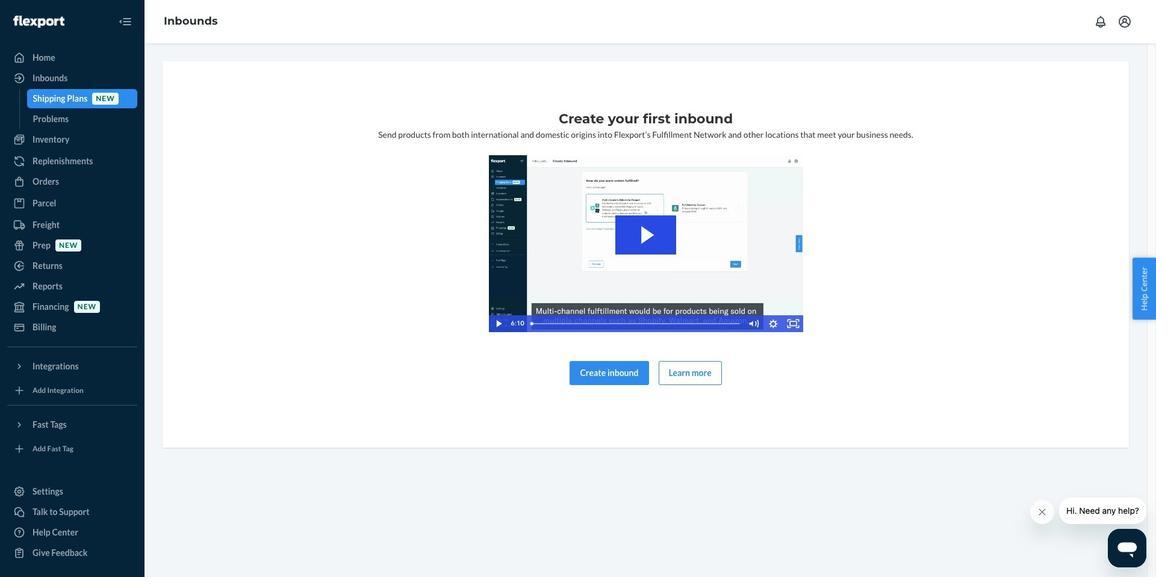 Task type: describe. For each thing, give the bounding box(es) containing it.
open account menu image
[[1118, 14, 1132, 29]]

close navigation image
[[118, 14, 132, 29]]

flexport logo image
[[13, 15, 65, 28]]

open notifications image
[[1093, 14, 1108, 29]]



Task type: vqa. For each thing, say whether or not it's contained in the screenshot.
the Flexport logo
yes



Task type: locate. For each thing, give the bounding box(es) containing it.
video thumbnail image
[[489, 155, 803, 332], [489, 155, 803, 332]]

video element
[[489, 155, 803, 332]]



